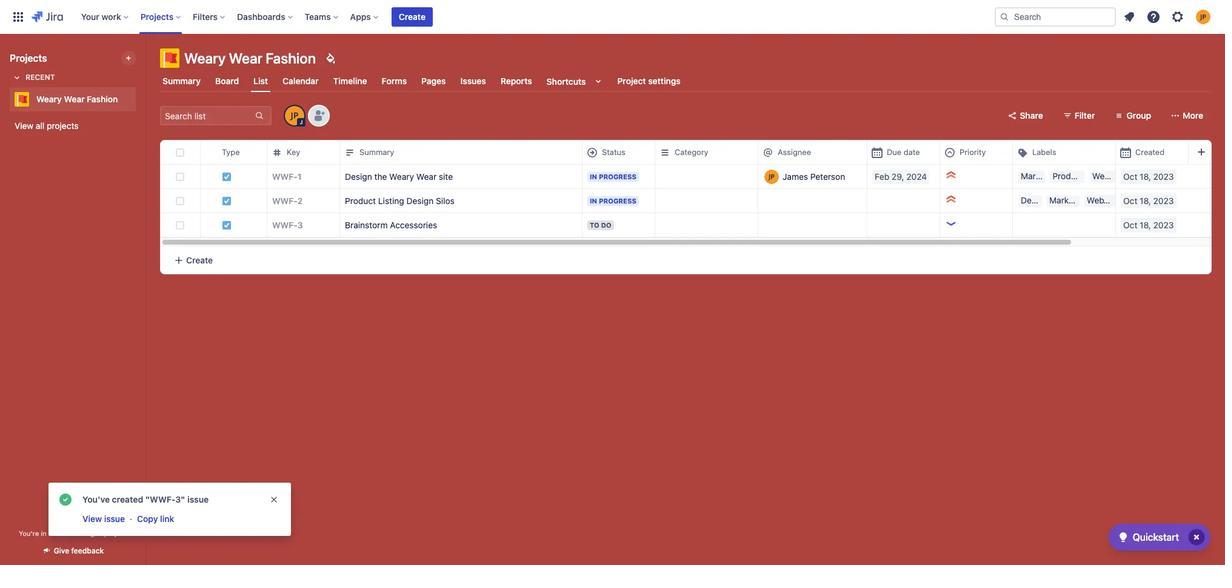Task type: locate. For each thing, give the bounding box(es) containing it.
appswitcher icon image
[[11, 9, 25, 24]]

1 vertical spatial fashion
[[87, 94, 118, 104]]

in
[[590, 173, 597, 180], [590, 197, 597, 205]]

due date
[[887, 147, 920, 157]]

view for view all projects
[[15, 121, 33, 131]]

1
[[298, 171, 302, 182]]

1 in from the top
[[590, 173, 597, 180]]

2
[[298, 196, 303, 206]]

share
[[1020, 110, 1044, 121]]

view inside view issue link
[[82, 514, 102, 525]]

weary right the the
[[389, 171, 414, 182]]

1 horizontal spatial projects
[[141, 11, 174, 22]]

in
[[41, 530, 47, 538]]

0 vertical spatial weary wear fashion
[[184, 50, 316, 67]]

3 row from the top
[[161, 189, 1226, 213]]

wear up "list"
[[229, 50, 263, 67]]

more
[[1183, 110, 1204, 121]]

2 progress from the top
[[599, 197, 637, 205]]

2 vertical spatial wwf-
[[272, 220, 298, 230]]

4 row from the top
[[161, 213, 1226, 238]]

weary wear fashion link
[[10, 87, 131, 112]]

0 horizontal spatial design
[[345, 171, 372, 182]]

1 vertical spatial create
[[186, 255, 213, 265]]

2 horizontal spatial design
[[1021, 195, 1048, 205]]

issue
[[187, 495, 209, 505], [104, 514, 125, 525]]

1 vertical spatial weary
[[36, 94, 62, 104]]

fashion left add to starred icon
[[87, 94, 118, 104]]

view all projects link
[[10, 115, 136, 137]]

0 horizontal spatial fashion
[[87, 94, 118, 104]]

view inside view all projects link
[[15, 121, 33, 131]]

view up managed
[[82, 514, 102, 525]]

0 horizontal spatial issue
[[104, 514, 125, 525]]

in progress down status
[[590, 173, 637, 180]]

primary element
[[7, 0, 995, 34]]

collapse recent projects image
[[10, 70, 24, 85]]

1 vertical spatial wwf-
[[272, 196, 298, 206]]

team-
[[54, 530, 73, 538]]

wwf- up wwf-2
[[272, 171, 298, 182]]

project settings link
[[615, 70, 683, 92]]

wwf-3 link
[[272, 219, 303, 231]]

0 vertical spatial task image
[[222, 172, 232, 182]]

1 vertical spatial summary
[[360, 147, 394, 157]]

progress down status
[[599, 173, 637, 180]]

0 horizontal spatial weary wear fashion
[[36, 94, 118, 104]]

2 in from the top
[[590, 197, 597, 205]]

help image
[[1147, 9, 1161, 24]]

your
[[81, 11, 99, 22]]

james
[[783, 171, 808, 182]]

assignee
[[778, 147, 811, 157]]

managed
[[73, 530, 102, 538]]

view issue
[[82, 514, 125, 525]]

design left the the
[[345, 171, 372, 182]]

1 vertical spatial create button
[[161, 247, 1212, 274]]

wwf- inside wwf-2 link
[[272, 196, 298, 206]]

1 horizontal spatial weary
[[184, 50, 226, 67]]

set background color image
[[323, 51, 338, 65]]

0 horizontal spatial summary
[[163, 76, 201, 86]]

2 task image from the top
[[222, 220, 232, 230]]

in progress up do
[[590, 197, 637, 205]]

brainstorm accessories
[[345, 220, 437, 230]]

wwf- down wwf-1 link at the top left
[[272, 196, 298, 206]]

0 vertical spatial fashion
[[266, 50, 316, 67]]

settings image
[[1171, 9, 1186, 24]]

james peterson
[[783, 171, 845, 182]]

0 vertical spatial create
[[399, 11, 426, 22]]

summary up the the
[[360, 147, 394, 157]]

0 vertical spatial weary
[[184, 50, 226, 67]]

in progress for design the weary wear site
[[590, 173, 637, 180]]

1 vertical spatial in
[[590, 197, 597, 205]]

weary wear fashion
[[184, 50, 316, 67], [36, 94, 118, 104]]

0 vertical spatial in
[[590, 173, 597, 180]]

in for product listing design silos
[[590, 197, 597, 205]]

to
[[590, 221, 600, 229]]

wear
[[229, 50, 263, 67], [64, 94, 85, 104], [417, 171, 437, 182]]

weary wear fashion up view all projects link
[[36, 94, 118, 104]]

webteam down the productteam
[[1087, 195, 1125, 205]]

created
[[1136, 147, 1165, 157]]

0 vertical spatial view
[[15, 121, 33, 131]]

1 vertical spatial wear
[[64, 94, 85, 104]]

1 vertical spatial view
[[82, 514, 102, 525]]

wwf- down wwf-2 link
[[272, 220, 298, 230]]

accessories
[[390, 220, 437, 230]]

task image for wwf-3
[[222, 220, 232, 230]]

wwf- for 2
[[272, 196, 298, 206]]

fashion
[[266, 50, 316, 67], [87, 94, 118, 104]]

3 wwf- from the top
[[272, 220, 298, 230]]

add people image
[[312, 109, 326, 123]]

2 horizontal spatial wear
[[417, 171, 437, 182]]

issue up project
[[104, 514, 125, 525]]

0 horizontal spatial wear
[[64, 94, 85, 104]]

board
[[215, 76, 239, 86]]

site
[[439, 171, 453, 182]]

tab list
[[153, 70, 1218, 92]]

create project image
[[124, 53, 133, 63]]

create inside primary element
[[399, 11, 426, 22]]

shortcuts
[[547, 76, 586, 86]]

view left all
[[15, 121, 33, 131]]

1 horizontal spatial summary
[[360, 147, 394, 157]]

task image down task icon
[[222, 220, 232, 230]]

wwf- for 3
[[272, 220, 298, 230]]

2 vertical spatial wear
[[417, 171, 437, 182]]

webteam
[[1093, 171, 1131, 181], [1087, 195, 1125, 205]]

wwf- for 1
[[272, 171, 298, 182]]

in for design the weary wear site
[[590, 173, 597, 180]]

3"
[[175, 495, 185, 505]]

task image
[[222, 196, 232, 206]]

fashion up the calendar at the left
[[266, 50, 316, 67]]

task image for wwf-1
[[222, 172, 232, 182]]

1 vertical spatial issue
[[104, 514, 125, 525]]

sidebar navigation image
[[132, 49, 159, 73]]

1 task image from the top
[[222, 172, 232, 182]]

wwf-
[[272, 171, 298, 182], [272, 196, 298, 206], [272, 220, 298, 230]]

status
[[602, 147, 626, 157]]

created
[[112, 495, 143, 505]]

2 vertical spatial weary
[[389, 171, 414, 182]]

1 vertical spatial projects
[[10, 53, 47, 64]]

0 horizontal spatial weary
[[36, 94, 62, 104]]

wear left the site
[[417, 171, 437, 182]]

view
[[15, 121, 33, 131], [82, 514, 102, 525]]

0 vertical spatial wear
[[229, 50, 263, 67]]

0 vertical spatial projects
[[141, 11, 174, 22]]

0 vertical spatial progress
[[599, 173, 637, 180]]

1 vertical spatial task image
[[222, 220, 232, 230]]

2 wwf- from the top
[[272, 196, 298, 206]]

to do
[[590, 221, 612, 229]]

progress up do
[[599, 197, 637, 205]]

1 vertical spatial in progress
[[590, 197, 637, 205]]

create
[[399, 11, 426, 22], [186, 255, 213, 265]]

weary up 'board'
[[184, 50, 226, 67]]

task image
[[222, 172, 232, 182], [222, 220, 232, 230]]

issue right 3"
[[187, 495, 209, 505]]

1 horizontal spatial create
[[399, 11, 426, 22]]

marketing
[[1021, 171, 1060, 181], [1050, 195, 1089, 205]]

2 row from the top
[[161, 164, 1226, 189]]

1 horizontal spatial issue
[[187, 495, 209, 505]]

copy link button
[[136, 512, 175, 527]]

weary
[[184, 50, 226, 67], [36, 94, 62, 104], [389, 171, 414, 182]]

give
[[54, 547, 69, 556]]

1 vertical spatial weary wear fashion
[[36, 94, 118, 104]]

create button
[[392, 7, 433, 26], [161, 247, 1212, 274]]

do
[[601, 221, 612, 229]]

quickstart
[[1133, 532, 1179, 543]]

in progress
[[590, 173, 637, 180], [590, 197, 637, 205]]

you've created "wwf-3" issue
[[82, 495, 209, 505]]

0 vertical spatial in progress
[[590, 173, 637, 180]]

projects
[[47, 121, 79, 131]]

webteam up design marketing webteam
[[1093, 171, 1131, 181]]

marketing down the productteam
[[1050, 195, 1089, 205]]

design
[[345, 171, 372, 182], [1021, 195, 1048, 205], [407, 196, 434, 206]]

projects up recent
[[10, 53, 47, 64]]

wear up view all projects link
[[64, 94, 85, 104]]

design down labels
[[1021, 195, 1048, 205]]

weary down recent
[[36, 94, 62, 104]]

summary
[[163, 76, 201, 86], [360, 147, 394, 157]]

the
[[374, 171, 387, 182]]

date
[[904, 147, 920, 157]]

1 in progress from the top
[[590, 173, 637, 180]]

forms
[[382, 76, 407, 86]]

summary link
[[160, 70, 203, 92]]

productteam
[[1053, 171, 1105, 181]]

weary inside row
[[389, 171, 414, 182]]

wwf- inside wwf-3 link
[[272, 220, 298, 230]]

projects inside dropdown button
[[141, 11, 174, 22]]

1 progress from the top
[[599, 173, 637, 180]]

2 horizontal spatial weary
[[389, 171, 414, 182]]

table containing marketing
[[161, 140, 1226, 247]]

progress for design the weary wear site
[[599, 173, 637, 180]]

0 vertical spatial create button
[[392, 7, 433, 26]]

a
[[48, 530, 52, 538]]

marketing down labels
[[1021, 171, 1060, 181]]

2 in progress from the top
[[590, 197, 637, 205]]

summary up search list text field
[[163, 76, 201, 86]]

1 vertical spatial progress
[[599, 197, 637, 205]]

reports link
[[498, 70, 535, 92]]

issue inside view issue link
[[104, 514, 125, 525]]

1 wwf- from the top
[[272, 171, 298, 182]]

jira image
[[32, 9, 63, 24], [32, 9, 63, 24]]

board link
[[213, 70, 241, 92]]

0 horizontal spatial view
[[15, 121, 33, 131]]

list
[[254, 76, 268, 86]]

create button inside primary element
[[392, 7, 433, 26]]

row containing marketing
[[161, 164, 1226, 189]]

your work button
[[77, 7, 133, 26]]

banner
[[0, 0, 1226, 34]]

wwf- inside wwf-1 link
[[272, 171, 298, 182]]

weary wear fashion up "list"
[[184, 50, 316, 67]]

1 horizontal spatial wear
[[229, 50, 263, 67]]

progress
[[599, 173, 637, 180], [599, 197, 637, 205]]

filter button
[[1056, 106, 1103, 126]]

dismiss quickstart image
[[1187, 528, 1207, 548]]

design up accessories
[[407, 196, 434, 206]]

row
[[161, 140, 1226, 165], [161, 164, 1226, 189], [161, 189, 1226, 213], [161, 213, 1226, 238]]

projects right the work
[[141, 11, 174, 22]]

1 row from the top
[[161, 140, 1226, 165]]

view for view issue
[[82, 514, 102, 525]]

key
[[287, 147, 300, 157]]

share button
[[1001, 106, 1051, 126]]

row containing design
[[161, 189, 1226, 213]]

0 vertical spatial wwf-
[[272, 171, 298, 182]]

wwf-2 link
[[272, 195, 303, 207]]

task image up task icon
[[222, 172, 232, 182]]

peterson
[[811, 171, 845, 182]]

table
[[161, 140, 1226, 247]]

1 horizontal spatial fashion
[[266, 50, 316, 67]]

projects
[[141, 11, 174, 22], [10, 53, 47, 64]]

1 horizontal spatial view
[[82, 514, 102, 525]]



Task type: describe. For each thing, give the bounding box(es) containing it.
Search list text field
[[161, 107, 253, 124]]

design for design marketing webteam
[[1021, 195, 1048, 205]]

wwf-2
[[272, 196, 303, 206]]

design marketing webteam
[[1021, 195, 1125, 205]]

recent
[[25, 73, 55, 82]]

calendar link
[[280, 70, 321, 92]]

0 vertical spatial issue
[[187, 495, 209, 505]]

project
[[618, 76, 646, 86]]

summary inside table
[[360, 147, 394, 157]]

"wwf-
[[145, 495, 175, 505]]

dismiss image
[[269, 495, 279, 505]]

upda
[[1209, 147, 1226, 157]]

0 vertical spatial marketing
[[1021, 171, 1060, 181]]

view all projects
[[15, 121, 79, 131]]

you're
[[19, 530, 39, 538]]

1 horizontal spatial design
[[407, 196, 434, 206]]

project settings
[[618, 76, 681, 86]]

banner containing your work
[[0, 0, 1226, 34]]

calendar
[[283, 76, 319, 86]]

forms link
[[379, 70, 409, 92]]

dashboards
[[237, 11, 285, 22]]

timeline
[[333, 76, 367, 86]]

row containing wwf-3
[[161, 213, 1226, 238]]

your profile and settings image
[[1196, 9, 1211, 24]]

labels
[[1033, 147, 1057, 157]]

more button
[[1164, 106, 1211, 126]]

project
[[104, 530, 127, 538]]

group
[[1127, 110, 1152, 121]]

search image
[[1000, 12, 1010, 22]]

category
[[675, 147, 709, 157]]

add to starred image
[[132, 92, 147, 107]]

Search field
[[995, 7, 1116, 26]]

wwf-1
[[272, 171, 302, 182]]

check image
[[1116, 531, 1131, 545]]

settings
[[648, 76, 681, 86]]

silos
[[436, 196, 455, 206]]

wear inside table
[[417, 171, 437, 182]]

view issue link
[[81, 512, 126, 527]]

0 horizontal spatial projects
[[10, 53, 47, 64]]

brainstorm
[[345, 220, 388, 230]]

0 vertical spatial webteam
[[1093, 171, 1131, 181]]

3
[[298, 220, 303, 230]]

0 vertical spatial summary
[[163, 76, 201, 86]]

design the weary wear site
[[345, 171, 453, 182]]

all
[[36, 121, 44, 131]]

wwf-3
[[272, 220, 303, 230]]

priority
[[960, 147, 986, 157]]

give feedback
[[54, 547, 104, 556]]

reports
[[501, 76, 532, 86]]

teams button
[[301, 7, 343, 26]]

teams
[[305, 11, 331, 22]]

projects button
[[137, 7, 186, 26]]

timeline link
[[331, 70, 370, 92]]

type
[[222, 147, 240, 157]]

product
[[345, 196, 376, 206]]

success image
[[58, 493, 73, 508]]

notifications image
[[1122, 9, 1137, 24]]

tab list containing list
[[153, 70, 1218, 92]]

1 horizontal spatial weary wear fashion
[[184, 50, 316, 67]]

design for design the weary wear site
[[345, 171, 372, 182]]

1 vertical spatial marketing
[[1050, 195, 1089, 205]]

listing
[[378, 196, 404, 206]]

link
[[160, 514, 174, 525]]

row containing type
[[161, 140, 1226, 165]]

dashboards button
[[234, 7, 298, 26]]

give feedback button
[[34, 542, 111, 562]]

issues
[[461, 76, 486, 86]]

in progress for product listing design silos
[[590, 197, 637, 205]]

shortcuts button
[[544, 70, 608, 92]]

james peterson image
[[285, 106, 304, 126]]

pages
[[422, 76, 446, 86]]

group button
[[1108, 106, 1159, 126]]

apps
[[350, 11, 371, 22]]

progress for product listing design silos
[[599, 197, 637, 205]]

feedback
[[71, 547, 104, 556]]

due
[[887, 147, 902, 157]]

you're in a team-managed project
[[19, 530, 127, 538]]

filters
[[193, 11, 218, 22]]

issues link
[[458, 70, 489, 92]]

your work
[[81, 11, 121, 22]]

filters button
[[189, 7, 230, 26]]

product listing design silos
[[345, 196, 455, 206]]

0 horizontal spatial create
[[186, 255, 213, 265]]

copy link
[[137, 514, 174, 525]]

1 vertical spatial webteam
[[1087, 195, 1125, 205]]

work
[[102, 11, 121, 22]]

filter
[[1075, 110, 1095, 121]]



Task type: vqa. For each thing, say whether or not it's contained in the screenshot.
Shiba
no



